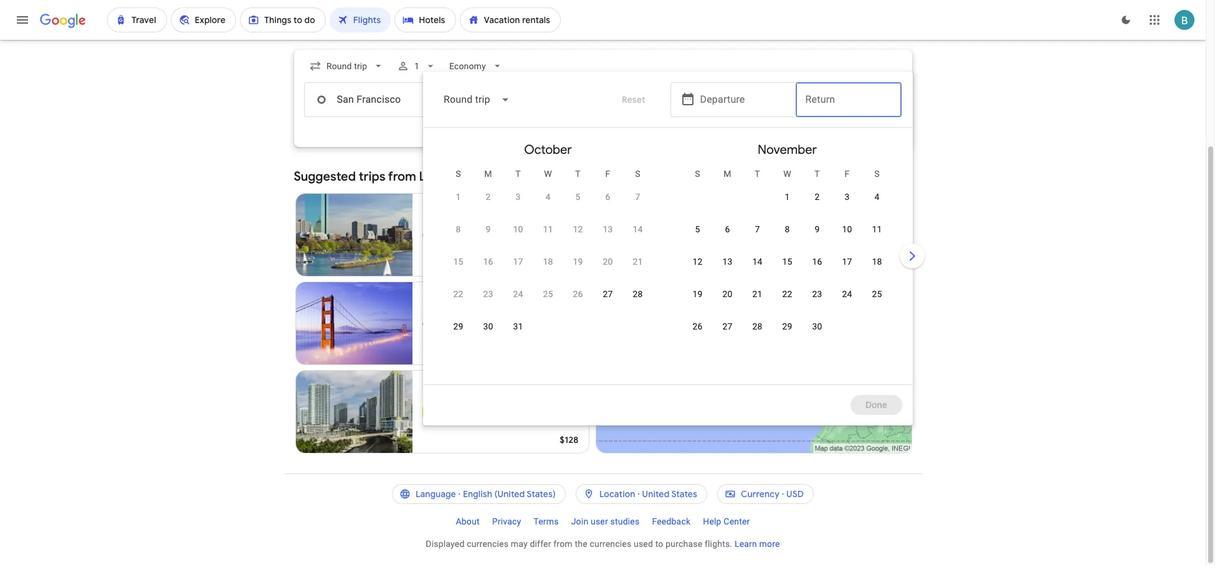 Task type: describe. For each thing, give the bounding box(es) containing it.
to
[[655, 539, 663, 549]]

2 30 button from the left
[[802, 320, 832, 350]]

1 vertical spatial 21 button
[[742, 288, 772, 318]]

20 for mon, nov 20 element
[[722, 289, 733, 299]]

learn
[[735, 539, 757, 549]]

help center
[[703, 517, 750, 527]]

differ
[[530, 539, 551, 549]]

1 vertical spatial 7 button
[[742, 223, 772, 253]]

2 for october
[[486, 192, 491, 202]]

wed, nov 29 element
[[782, 320, 792, 333]]

17 for fri, nov 17 element
[[842, 257, 852, 267]]

31 button
[[503, 320, 533, 350]]

0 vertical spatial 14 button
[[623, 223, 653, 253]]

thu, oct 12 element
[[573, 223, 583, 236]]

w for october
[[544, 169, 552, 179]]

sun, oct 8 element
[[456, 223, 461, 236]]

1 25 button from the left
[[533, 288, 563, 318]]

suggested trips from los angeles region
[[294, 162, 912, 459]]

2 – 9
[[440, 217, 460, 227]]

tue, nov 14 element
[[752, 255, 762, 268]]

fri, oct 6 element
[[605, 191, 610, 203]]

4 button for october
[[533, 191, 563, 221]]

17 button inside "november" row group
[[832, 255, 862, 285]]

wed, nov 15 element
[[782, 255, 792, 268]]

thu, nov 16 element
[[812, 255, 822, 268]]

30 for mon, oct 30 "element"
[[483, 322, 493, 331]]

october
[[524, 142, 572, 158]]

thu, nov 30 element
[[812, 320, 822, 333]]

destinations
[[846, 171, 897, 183]]

may
[[511, 539, 528, 549]]

displayed
[[426, 539, 465, 549]]

row containing 12
[[683, 250, 892, 285]]

2 15 button from the left
[[772, 255, 802, 285]]

2 24 button from the left
[[832, 288, 862, 318]]

1 button for november
[[772, 191, 802, 221]]

16 button inside the october row group
[[473, 255, 503, 285]]

128 US dollars text field
[[560, 434, 579, 446]]

tue, nov 7 element
[[755, 223, 760, 236]]

0 vertical spatial 5 button
[[563, 191, 593, 221]]

english
[[463, 489, 492, 500]]

f for november
[[845, 169, 850, 179]]

wed, nov 8 element
[[785, 223, 790, 236]]

16 button inside "november" row group
[[802, 255, 832, 285]]

row containing 5
[[683, 217, 892, 253]]

states)
[[527, 489, 556, 500]]

1 29 button from the left
[[443, 320, 473, 350]]

flights.
[[705, 539, 732, 549]]

none text field inside flight search field
[[304, 82, 479, 117]]

sat, nov 4 element
[[875, 191, 880, 203]]

row containing 19
[[683, 282, 892, 318]]

tue, nov 28 element
[[752, 320, 762, 333]]

sun, nov 5 element
[[695, 223, 700, 236]]

20 – 28
[[441, 306, 470, 316]]

user
[[591, 517, 608, 527]]

4 button for november
[[862, 191, 892, 221]]

october row group
[[428, 133, 668, 379]]

29 for wed, nov 29 element
[[782, 322, 792, 331]]

1 vertical spatial 26 button
[[683, 320, 713, 350]]

feedback
[[652, 517, 691, 527]]

0 horizontal spatial 12 button
[[563, 223, 593, 253]]

row containing 29
[[443, 315, 533, 350]]

1 18 button from the left
[[533, 255, 563, 285]]

28 for sat, oct 28 element
[[633, 289, 643, 299]]

30 for thu, nov 30 element at the right bottom of the page
[[812, 322, 822, 331]]

24 for fri, nov 24 element
[[842, 289, 852, 299]]

thu, nov 2 element
[[815, 191, 820, 203]]

28 for tue, nov 28 element
[[752, 322, 762, 331]]

row containing 15
[[443, 250, 653, 285]]

14 for "tue, nov 14" element
[[752, 257, 762, 267]]

spirit image
[[423, 407, 433, 417]]

19 for sun, nov 19 element
[[693, 289, 703, 299]]

1 hr 21 min
[[479, 318, 524, 328]]

1 30 button from the left
[[473, 320, 503, 350]]

nonstop for 5 hr 21 min
[[438, 230, 472, 240]]

1 11 button from the left
[[533, 223, 563, 253]]

miami dec 9 – 16
[[423, 381, 465, 404]]

terms link
[[527, 512, 565, 532]]

0 horizontal spatial 13 button
[[593, 223, 623, 253]]

join
[[571, 517, 588, 527]]

1 10 button from the left
[[503, 223, 533, 253]]

1 horizontal spatial 5 button
[[683, 223, 713, 253]]

9 – 16
[[440, 394, 465, 404]]

21 right mon, oct 9 element
[[497, 230, 507, 240]]

explore
[[813, 171, 844, 183]]

wed, oct 25 element
[[543, 288, 553, 300]]

158 US dollars text field
[[559, 257, 579, 269]]

sat, oct 21 element
[[633, 255, 643, 268]]

0 vertical spatial 28 button
[[623, 288, 653, 318]]

3 button for november
[[832, 191, 862, 221]]

feedback link
[[646, 512, 697, 532]]

1 vertical spatial 20 button
[[713, 288, 742, 318]]

wed, nov 1 element
[[785, 191, 790, 203]]

$158
[[559, 257, 579, 269]]

1 15 button from the left
[[443, 255, 473, 285]]

2 t from the left
[[575, 169, 581, 179]]

privacy link
[[486, 512, 527, 532]]

17 for 'tue, oct 17' element
[[513, 257, 523, 267]]

english (united states)
[[463, 489, 556, 500]]

thu, oct 26 element
[[573, 288, 583, 300]]

november
[[758, 142, 817, 158]]

13 button inside "november" row group
[[713, 255, 742, 285]]

wed, nov 22 element
[[782, 288, 792, 300]]

27 for 'fri, oct 27' element at the bottom of the page
[[603, 289, 613, 299]]

2 11 button from the left
[[862, 223, 892, 253]]

wed, oct 4 element
[[546, 191, 551, 203]]

29 for sun, oct 29 element
[[453, 322, 463, 331]]

min for 5 hr 21 min
[[509, 230, 524, 240]]

23 button inside "november" row group
[[802, 288, 832, 318]]

nov
[[423, 306, 438, 316]]

1 button
[[392, 51, 442, 81]]

9 for thu, nov 9 element
[[815, 224, 820, 234]]

purchase
[[666, 539, 702, 549]]

usd
[[786, 489, 804, 500]]

united states
[[642, 489, 697, 500]]

1 vertical spatial 27 button
[[713, 320, 742, 350]]

more
[[759, 539, 780, 549]]

8 for wed, nov 8 element
[[785, 224, 790, 234]]

francisco
[[442, 292, 488, 305]]

tue, oct 10 element
[[513, 223, 523, 236]]

thu, oct 19 element
[[573, 255, 583, 268]]

wed, oct 11 element
[[543, 223, 553, 236]]

1 vertical spatial 14 button
[[742, 255, 772, 285]]

2 currencies from the left
[[590, 539, 631, 549]]

min for 1 hr 21 min
[[509, 318, 524, 328]]

join user studies
[[571, 517, 640, 527]]

sun, oct 22 element
[[453, 288, 463, 300]]

10 for fri, nov 10 element
[[842, 224, 852, 234]]

hr for 5
[[486, 230, 494, 240]]

fri, nov 10 element
[[842, 223, 852, 236]]

about
[[456, 517, 480, 527]]

1 vertical spatial 28 button
[[742, 320, 772, 350]]

november row group
[[668, 133, 907, 379]]

21 right mon, oct 30 "element"
[[497, 318, 507, 328]]

wed, oct 18 element
[[543, 255, 553, 268]]

2 10 button from the left
[[832, 223, 862, 253]]

1 currencies from the left
[[467, 539, 509, 549]]

united
[[642, 489, 669, 500]]

0 vertical spatial 20 button
[[593, 255, 623, 285]]

join user studies link
[[565, 512, 646, 532]]

2 9 button from the left
[[802, 223, 832, 253]]

1 vertical spatial 12 button
[[683, 255, 713, 285]]

16 for mon, oct 16 element
[[483, 257, 493, 267]]

dec 2 – 9
[[423, 217, 460, 227]]

help center link
[[697, 512, 756, 532]]

boston
[[423, 204, 455, 216]]

tue, oct 17 element
[[513, 255, 523, 268]]

11 for the wed, oct 11 element on the left of the page
[[543, 224, 553, 234]]

san francisco nov 20 – 28
[[423, 292, 488, 316]]

mon, nov 27 element
[[722, 320, 733, 333]]

0 horizontal spatial 7 button
[[623, 191, 653, 221]]

next image
[[897, 241, 927, 271]]

sun, oct 29 element
[[453, 320, 463, 333]]

tue, oct 24 element
[[513, 288, 523, 300]]

mon, nov 13 element
[[722, 255, 733, 268]]

1 s from the left
[[456, 169, 461, 179]]

explore destinations
[[813, 171, 897, 183]]

sun, nov 19 element
[[693, 288, 703, 300]]

terms
[[534, 517, 559, 527]]

2 for november
[[815, 192, 820, 202]]

trips
[[359, 169, 385, 184]]

5 for thu, oct 5 element
[[575, 192, 580, 202]]

0 vertical spatial 26 button
[[563, 288, 593, 318]]

suggested trips from los angeles
[[294, 169, 488, 184]]

7 for sat, oct 7 element
[[635, 192, 640, 202]]

21 inside the october row group
[[633, 257, 643, 267]]

hr for 1
[[486, 318, 494, 328]]

24 for tue, oct 24 element
[[513, 289, 523, 299]]

language
[[416, 489, 456, 500]]

0 horizontal spatial 19 button
[[563, 255, 593, 285]]

sat, oct 28 element
[[633, 288, 643, 300]]

1 24 button from the left
[[503, 288, 533, 318]]

thu, nov 9 element
[[815, 223, 820, 236]]

1 button for october
[[443, 191, 473, 221]]

(united
[[494, 489, 525, 500]]

22 for sun, oct 22 element
[[453, 289, 463, 299]]

sun, oct 1 element
[[456, 191, 461, 203]]

m for october
[[484, 169, 492, 179]]

angeles
[[442, 169, 488, 184]]

1 horizontal spatial from
[[553, 539, 573, 549]]



Task type: locate. For each thing, give the bounding box(es) containing it.
1 horizontal spatial 7 button
[[742, 223, 772, 253]]

6 inside the october row group
[[605, 192, 610, 202]]

from inside 'region'
[[388, 169, 416, 184]]

1 vertical spatial nonstop
[[438, 318, 472, 328]]

hr up mon, oct 16 element
[[486, 230, 494, 240]]

27 left sat, oct 28 element
[[603, 289, 613, 299]]

change appearance image
[[1111, 5, 1141, 35]]

1 horizontal spatial 18
[[872, 257, 882, 267]]

mon, oct 30 element
[[483, 320, 493, 333]]

25
[[543, 289, 553, 299], [872, 289, 882, 299]]

1 horizontal spatial 8
[[785, 224, 790, 234]]

3 button up tue, oct 10 "element"
[[503, 191, 533, 221]]

17 inside "november" row group
[[842, 257, 852, 267]]

2 16 button from the left
[[802, 255, 832, 285]]

0 horizontal spatial 27
[[603, 289, 613, 299]]

1 vertical spatial 27
[[722, 322, 733, 331]]

miami
[[423, 381, 451, 393]]

27
[[603, 289, 613, 299], [722, 322, 733, 331]]

4 inside the october row group
[[546, 192, 551, 202]]

displayed currencies may differ from the currencies used to purchase flights. learn more
[[426, 539, 780, 549]]

27 for mon, nov 27 element
[[722, 322, 733, 331]]

5 left fri, oct 6 element
[[575, 192, 580, 202]]

f inside "november" row group
[[845, 169, 850, 179]]

14 inside the october row group
[[633, 224, 643, 234]]

0 vertical spatial 13 button
[[593, 223, 623, 253]]

1 horizontal spatial 18 button
[[862, 255, 892, 285]]

Return text field
[[805, 83, 891, 117], [805, 83, 891, 117]]

0 horizontal spatial 17
[[513, 257, 523, 267]]

san
[[423, 292, 440, 305]]

hr
[[486, 230, 494, 240], [486, 318, 494, 328]]

31
[[513, 322, 523, 331]]

0 horizontal spatial 4 button
[[533, 191, 563, 221]]

16 for thu, nov 16 element
[[812, 257, 822, 267]]

1 nonstop from the top
[[438, 230, 472, 240]]

3 button
[[503, 191, 533, 221], [832, 191, 862, 221]]

1 horizontal spatial 28 button
[[742, 320, 772, 350]]

None text field
[[304, 82, 479, 117]]

0 horizontal spatial 10 button
[[503, 223, 533, 253]]

1 vertical spatial 19 button
[[683, 288, 713, 318]]

t down november
[[755, 169, 760, 179]]

27 inside "november" row group
[[722, 322, 733, 331]]

1 horizontal spatial 15
[[782, 257, 792, 267]]

15 for wed, nov 15 element
[[782, 257, 792, 267]]

7 right fri, oct 6 element
[[635, 192, 640, 202]]

25 for wed, oct 25 element
[[543, 289, 553, 299]]

min up 'tue, oct 17' element
[[509, 230, 524, 240]]

6 button inside the october row group
[[593, 191, 623, 221]]

0 vertical spatial 12
[[573, 224, 583, 234]]

1 m from the left
[[484, 169, 492, 179]]

2 button up mon, oct 9 element
[[473, 191, 503, 221]]

2 inside "november" row group
[[815, 192, 820, 202]]

2 1 button from the left
[[772, 191, 802, 221]]

23 for mon, oct 23 element
[[483, 289, 493, 299]]

30
[[483, 322, 493, 331], [812, 322, 822, 331]]

23 button inside the october row group
[[473, 288, 503, 318]]

s up 'sat, nov 4' element
[[874, 169, 880, 179]]

1 horizontal spatial 25 button
[[862, 288, 892, 318]]

11 inside "november" row group
[[872, 224, 882, 234]]

26 inside "november" row group
[[693, 322, 703, 331]]

0 vertical spatial 20
[[603, 257, 613, 267]]

help
[[703, 517, 721, 527]]

28 button left wed, nov 29 element
[[742, 320, 772, 350]]

13 left "tue, nov 14" element
[[722, 257, 733, 267]]

16
[[483, 257, 493, 267], [812, 257, 822, 267]]

2 30 from the left
[[812, 322, 822, 331]]

dec up spirit icon
[[423, 394, 438, 404]]

2 button for october
[[473, 191, 503, 221]]

21
[[497, 230, 507, 240], [633, 257, 643, 267], [752, 289, 762, 299], [497, 318, 507, 328]]

0 horizontal spatial 25 button
[[533, 288, 563, 318]]

0 horizontal spatial 5 button
[[563, 191, 593, 221]]

14 right fri, oct 13 element
[[633, 224, 643, 234]]

14 button
[[623, 223, 653, 253], [742, 255, 772, 285]]

tue, oct 31 element
[[513, 320, 523, 333]]

27 right sun, nov 26 element
[[722, 322, 733, 331]]

30 right wed, nov 29 element
[[812, 322, 822, 331]]

11 for sat, nov 11 element
[[872, 224, 882, 234]]

25 button right fri, nov 24 element
[[862, 288, 892, 318]]

6 left tue, nov 7 element
[[725, 224, 730, 234]]

29 button down the 20 – 28
[[443, 320, 473, 350]]

16 button up thu, nov 23 element
[[802, 255, 832, 285]]

1 vertical spatial hr
[[486, 318, 494, 328]]

nonstop down the 20 – 28
[[438, 318, 472, 328]]

18 button
[[533, 255, 563, 285], [862, 255, 892, 285]]

1 vertical spatial 26
[[693, 322, 703, 331]]

mon, oct 16 element
[[483, 255, 493, 268]]

from left the
[[553, 539, 573, 549]]

1 22 button from the left
[[443, 288, 473, 318]]

the
[[575, 539, 587, 549]]

26 button
[[563, 288, 593, 318], [683, 320, 713, 350]]

tue, oct 3 element
[[516, 191, 521, 203]]

1 horizontal spatial 19
[[693, 289, 703, 299]]

1 hr from the top
[[486, 230, 494, 240]]

1 30 from the left
[[483, 322, 493, 331]]

23 button up thu, nov 30 element at the right bottom of the page
[[802, 288, 832, 318]]

0 vertical spatial 12 button
[[563, 223, 593, 253]]

10 inside the october row group
[[513, 224, 523, 234]]

8 button up wed, nov 15 element
[[772, 223, 802, 253]]

2 18 from the left
[[872, 257, 882, 267]]

29 inside the october row group
[[453, 322, 463, 331]]

30 inside "november" row group
[[812, 322, 822, 331]]

1 horizontal spatial 11
[[872, 224, 882, 234]]

1 inside 'suggested trips from los angeles' 'region'
[[479, 318, 484, 328]]

tue, nov 21 element
[[752, 288, 762, 300]]

30 button right sun, oct 29 element
[[473, 320, 503, 350]]

1 horizontal spatial 28
[[752, 322, 762, 331]]

15 left mon, oct 16 element
[[453, 257, 463, 267]]

7 for tue, nov 7 element
[[755, 224, 760, 234]]

1 horizontal spatial 9 button
[[802, 223, 832, 253]]

13 inside "november" row group
[[722, 257, 733, 267]]

1 horizontal spatial 15 button
[[772, 255, 802, 285]]

1 vertical spatial 14
[[752, 257, 762, 267]]

17
[[513, 257, 523, 267], [842, 257, 852, 267]]

1 horizontal spatial 14 button
[[742, 255, 772, 285]]

0 vertical spatial 6 button
[[593, 191, 623, 221]]

0 vertical spatial dec
[[423, 217, 438, 227]]

13
[[603, 224, 613, 234], [722, 257, 733, 267]]

nonstop
[[438, 230, 472, 240], [438, 318, 472, 328]]

min right mon, oct 30 "element"
[[509, 318, 524, 328]]

2 11 from the left
[[872, 224, 882, 234]]

1 2 from the left
[[486, 192, 491, 202]]

1 vertical spatial 6 button
[[713, 223, 742, 253]]

w inside "november" row group
[[783, 169, 791, 179]]

mon, oct 2 element
[[486, 191, 491, 203]]

8 left mon, oct 9 element
[[456, 224, 461, 234]]

2 23 button from the left
[[802, 288, 832, 318]]

2 down explore
[[815, 192, 820, 202]]

20 right sun, nov 19 element
[[722, 289, 733, 299]]

5 left mon, oct 9 element
[[479, 230, 484, 240]]

2 2 from the left
[[815, 192, 820, 202]]

0 horizontal spatial 26
[[573, 289, 583, 299]]

fri, nov 24 element
[[842, 288, 852, 300]]

1 horizontal spatial 3
[[845, 192, 850, 202]]

1 horizontal spatial 12
[[693, 257, 703, 267]]

2 18 button from the left
[[862, 255, 892, 285]]

12 for "thu, oct 12" element
[[573, 224, 583, 234]]

17 right mon, oct 16 element
[[513, 257, 523, 267]]

2 4 from the left
[[875, 192, 880, 202]]

26 inside the october row group
[[573, 289, 583, 299]]

14 for sat, oct 14 element
[[633, 224, 643, 234]]

23 right sun, oct 22 element
[[483, 289, 493, 299]]

18 for "wed, oct 18" element
[[543, 257, 553, 267]]

dec
[[423, 217, 438, 227], [423, 394, 438, 404]]

25 inside the october row group
[[543, 289, 553, 299]]

7 inside row
[[755, 224, 760, 234]]

9 inside the october row group
[[486, 224, 491, 234]]

28 right 'fri, oct 27' element at the bottom of the page
[[633, 289, 643, 299]]

19
[[573, 257, 583, 267], [693, 289, 703, 299]]

3 button up fri, nov 10 element
[[832, 191, 862, 221]]

6
[[605, 192, 610, 202], [725, 224, 730, 234]]

currencies down privacy 'link'
[[467, 539, 509, 549]]

1 for sun, oct 1 element
[[456, 192, 461, 202]]

10 left sat, nov 11 element
[[842, 224, 852, 234]]

2 29 button from the left
[[772, 320, 802, 350]]

los
[[419, 169, 439, 184]]

s
[[456, 169, 461, 179], [635, 169, 640, 179], [695, 169, 700, 179], [874, 169, 880, 179]]

m up mon, nov 6 element
[[724, 169, 731, 179]]

1 horizontal spatial 26 button
[[683, 320, 713, 350]]

28 inside "november" row group
[[752, 322, 762, 331]]

22 button up wed, nov 29 element
[[772, 288, 802, 318]]

1 min from the top
[[509, 230, 524, 240]]

2 9 from the left
[[815, 224, 820, 234]]

23
[[483, 289, 493, 299], [812, 289, 822, 299]]

t up tue, oct 3 element
[[515, 169, 521, 179]]

29 inside "november" row group
[[782, 322, 792, 331]]

20 inside "november" row group
[[722, 289, 733, 299]]

1 horizontal spatial 7
[[755, 224, 760, 234]]

24 button
[[503, 288, 533, 318], [832, 288, 862, 318]]

nonstop for 1 hr 21 min
[[438, 318, 472, 328]]

14 button up tue, nov 21 element
[[742, 255, 772, 285]]

$128
[[560, 434, 579, 446]]

17 button up tue, oct 24 element
[[503, 255, 533, 285]]

from left los
[[388, 169, 416, 184]]

states
[[671, 489, 697, 500]]

13 button up mon, nov 20 element
[[713, 255, 742, 285]]

11 right tue, oct 10 "element"
[[543, 224, 553, 234]]

1 9 from the left
[[486, 224, 491, 234]]

1 horizontal spatial 1 button
[[772, 191, 802, 221]]

0 vertical spatial 28
[[633, 289, 643, 299]]

2 16 from the left
[[812, 257, 822, 267]]

2 4 button from the left
[[862, 191, 892, 221]]

13 for mon, nov 13 element
[[722, 257, 733, 267]]

14 inside "november" row group
[[752, 257, 762, 267]]

28
[[633, 289, 643, 299], [752, 322, 762, 331]]

5 for sun, nov 5 element
[[695, 224, 700, 234]]

0 horizontal spatial 6
[[605, 192, 610, 202]]

10
[[513, 224, 523, 234], [842, 224, 852, 234]]

7 button up "tue, nov 14" element
[[742, 223, 772, 253]]

1 16 button from the left
[[473, 255, 503, 285]]

1 w from the left
[[544, 169, 552, 179]]

sat, oct 7 element
[[635, 191, 640, 203]]

f for october
[[605, 169, 610, 179]]

t
[[515, 169, 521, 179], [575, 169, 581, 179], [755, 169, 760, 179], [815, 169, 820, 179]]

26
[[573, 289, 583, 299], [693, 322, 703, 331]]

2 22 from the left
[[782, 289, 792, 299]]

20 for fri, oct 20 element
[[603, 257, 613, 267]]

row
[[443, 180, 653, 221], [772, 180, 892, 221], [443, 217, 653, 253], [683, 217, 892, 253], [443, 250, 653, 285], [683, 250, 892, 285], [443, 282, 653, 318], [683, 282, 892, 318], [443, 315, 533, 350], [683, 315, 832, 350]]

12
[[573, 224, 583, 234], [693, 257, 703, 267]]

2 w from the left
[[783, 169, 791, 179]]

21 inside "november" row group
[[752, 289, 762, 299]]

2 button for november
[[802, 191, 832, 221]]

9 inside "november" row group
[[815, 224, 820, 234]]

12 for 'sun, nov 12' element
[[693, 257, 703, 267]]

0 horizontal spatial 8
[[456, 224, 461, 234]]

8 inside "november" row group
[[785, 224, 790, 234]]

thu, oct 5 element
[[575, 191, 580, 203]]

10 button
[[503, 223, 533, 253], [832, 223, 862, 253]]

19 left mon, nov 20 element
[[693, 289, 703, 299]]

2 24 from the left
[[842, 289, 852, 299]]

20 button up mon, nov 27 element
[[713, 288, 742, 318]]

20
[[603, 257, 613, 267], [722, 289, 733, 299]]

from
[[388, 169, 416, 184], [553, 539, 573, 549]]

1 15 from the left
[[453, 257, 463, 267]]

0 horizontal spatial 5
[[479, 230, 484, 240]]

0 horizontal spatial 18 button
[[533, 255, 563, 285]]

0 horizontal spatial 6 button
[[593, 191, 623, 221]]

8
[[456, 224, 461, 234], [785, 224, 790, 234]]

30 inside the october row group
[[483, 322, 493, 331]]

2 10 from the left
[[842, 224, 852, 234]]

1 22 from the left
[[453, 289, 463, 299]]

sun, oct 15 element
[[453, 255, 463, 268]]

sat, nov 18 element
[[872, 255, 882, 268]]

1 3 button from the left
[[503, 191, 533, 221]]

2 m from the left
[[724, 169, 731, 179]]

f
[[605, 169, 610, 179], [845, 169, 850, 179]]

19 inside the october row group
[[573, 257, 583, 267]]

2 dec from the top
[[423, 394, 438, 404]]

10 button up 'tue, oct 17' element
[[503, 223, 533, 253]]

studies
[[610, 517, 640, 527]]

fri, nov 17 element
[[842, 255, 852, 268]]

2 22 button from the left
[[772, 288, 802, 318]]

16 inside the october row group
[[483, 257, 493, 267]]

26 left mon, nov 27 element
[[693, 322, 703, 331]]

row containing 22
[[443, 282, 653, 318]]

16 button
[[473, 255, 503, 285], [802, 255, 832, 285]]

1 25 from the left
[[543, 289, 553, 299]]

s up sat, oct 7 element
[[635, 169, 640, 179]]

f inside the october row group
[[605, 169, 610, 179]]

1 dec from the top
[[423, 217, 438, 227]]

8 left thu, nov 9 element
[[785, 224, 790, 234]]

0 vertical spatial 27 button
[[593, 288, 623, 318]]

17 right thu, nov 16 element
[[842, 257, 852, 267]]

1 4 button from the left
[[533, 191, 563, 221]]

fri, oct 27 element
[[603, 288, 613, 300]]

fri, nov 3 element
[[845, 191, 850, 203]]

1 23 from the left
[[483, 289, 493, 299]]

19 for thu, oct 19 element
[[573, 257, 583, 267]]

1 23 button from the left
[[473, 288, 503, 318]]

13 button
[[593, 223, 623, 253], [713, 255, 742, 285]]

1 horizontal spatial 10
[[842, 224, 852, 234]]

0 horizontal spatial 10
[[513, 224, 523, 234]]

2 nonstop from the top
[[438, 318, 472, 328]]

0 horizontal spatial 22 button
[[443, 288, 473, 318]]

1 horizontal spatial 14
[[752, 257, 762, 267]]

1 horizontal spatial f
[[845, 169, 850, 179]]

11 button up 'sat, nov 18' element
[[862, 223, 892, 253]]

1 24 from the left
[[513, 289, 523, 299]]

t up thu, nov 2 element
[[815, 169, 820, 179]]

5 button up 'sun, nov 12' element
[[683, 223, 713, 253]]

20 inside the october row group
[[603, 257, 613, 267]]

2 inside the october row group
[[486, 192, 491, 202]]

f up fri, oct 6 element
[[605, 169, 610, 179]]

2 15 from the left
[[782, 257, 792, 267]]

1 horizontal spatial 12 button
[[683, 255, 713, 285]]

learn more link
[[735, 539, 780, 549]]

0 vertical spatial 14
[[633, 224, 643, 234]]

2 8 button from the left
[[772, 223, 802, 253]]

24 right thu, nov 23 element
[[842, 289, 852, 299]]

4 t from the left
[[815, 169, 820, 179]]

2 3 from the left
[[845, 192, 850, 202]]

1 8 from the left
[[456, 224, 461, 234]]

mon, oct 23 element
[[483, 288, 493, 300]]

1 10 from the left
[[513, 224, 523, 234]]

2 hr from the top
[[486, 318, 494, 328]]

sat, oct 14 element
[[633, 223, 643, 236]]

currency
[[741, 489, 780, 500]]

1 inside 1 popup button
[[414, 61, 419, 71]]

1 vertical spatial 13
[[722, 257, 733, 267]]

19 right "wed, oct 18" element
[[573, 257, 583, 267]]

2 23 from the left
[[812, 289, 822, 299]]

grid inside flight search field
[[428, 133, 907, 392]]

1 horizontal spatial 29
[[782, 322, 792, 331]]

25 right tue, oct 24 element
[[543, 289, 553, 299]]

23 left fri, nov 24 element
[[812, 289, 822, 299]]

privacy
[[492, 517, 521, 527]]

location
[[599, 489, 635, 500]]

min
[[509, 230, 524, 240], [509, 318, 524, 328]]

mon, nov 20 element
[[722, 288, 733, 300]]

21 button up tue, nov 28 element
[[742, 288, 772, 318]]

mon, oct 9 element
[[486, 223, 491, 236]]

row containing 8
[[443, 217, 653, 253]]

0 horizontal spatial 15
[[453, 257, 463, 267]]

dec down boston
[[423, 217, 438, 227]]

0 vertical spatial hr
[[486, 230, 494, 240]]

28 inside the october row group
[[633, 289, 643, 299]]

3 right mon, oct 2 element
[[516, 192, 521, 202]]

15 inside the october row group
[[453, 257, 463, 267]]

1 horizontal spatial 23 button
[[802, 288, 832, 318]]

None field
[[304, 55, 389, 77], [444, 55, 508, 77], [433, 85, 520, 115], [304, 55, 389, 77], [444, 55, 508, 77], [433, 85, 520, 115]]

8 for sun, oct 8 element
[[456, 224, 461, 234]]

2 29 from the left
[[782, 322, 792, 331]]

30 button
[[473, 320, 503, 350], [802, 320, 832, 350]]

7 inside the october row group
[[635, 192, 640, 202]]

29 left thu, nov 30 element at the right bottom of the page
[[782, 322, 792, 331]]

3 for november
[[845, 192, 850, 202]]

1
[[414, 61, 419, 71], [456, 192, 461, 202], [785, 192, 790, 202], [479, 318, 484, 328]]

m up mon, oct 2 element
[[484, 169, 492, 179]]

28 button right 'fri, oct 27' element at the bottom of the page
[[623, 288, 653, 318]]

15 inside "november" row group
[[782, 257, 792, 267]]

1 horizontal spatial 16 button
[[802, 255, 832, 285]]

3 for october
[[516, 192, 521, 202]]

24 inside "november" row group
[[842, 289, 852, 299]]

0 horizontal spatial 9
[[486, 224, 491, 234]]

25 right fri, nov 24 element
[[872, 289, 882, 299]]

9 for mon, oct 9 element
[[486, 224, 491, 234]]

4 left thu, oct 5 element
[[546, 192, 551, 202]]

0 horizontal spatial 9 button
[[473, 223, 503, 253]]

4 for october
[[546, 192, 551, 202]]

19 inside "november" row group
[[693, 289, 703, 299]]

m for november
[[724, 169, 731, 179]]

0 horizontal spatial 28 button
[[623, 288, 653, 318]]

21 button up sat, oct 28 element
[[623, 255, 653, 285]]

1 1 button from the left
[[443, 191, 473, 221]]

4 inside "november" row group
[[875, 192, 880, 202]]

1 vertical spatial 20
[[722, 289, 733, 299]]

18 left $158
[[543, 257, 553, 267]]

23 inside "november" row group
[[812, 289, 822, 299]]

22 inside "november" row group
[[782, 289, 792, 299]]

Flight search field
[[284, 50, 927, 426]]

24 inside the october row group
[[513, 289, 523, 299]]

2 17 from the left
[[842, 257, 852, 267]]

w for november
[[783, 169, 791, 179]]

10 for tue, oct 10 "element"
[[513, 224, 523, 234]]

3 button for october
[[503, 191, 533, 221]]

0 horizontal spatial 21 button
[[623, 255, 653, 285]]

25 for 'sat, nov 25' element at the right
[[872, 289, 882, 299]]

5 hr 21 min
[[479, 230, 524, 240]]

1 horizontal spatial 17 button
[[832, 255, 862, 285]]

4 button
[[533, 191, 563, 221], [862, 191, 892, 221]]

11 button
[[533, 223, 563, 253], [862, 223, 892, 253]]

19 button
[[563, 255, 593, 285], [683, 288, 713, 318]]

22 inside the october row group
[[453, 289, 463, 299]]

1 2 button from the left
[[473, 191, 503, 221]]

sat, nov 25 element
[[872, 288, 882, 300]]

2 f from the left
[[845, 169, 850, 179]]

1 horizontal spatial 4 button
[[862, 191, 892, 221]]

11 inside the october row group
[[543, 224, 553, 234]]

3 inside "november" row group
[[845, 192, 850, 202]]

5 button up "thu, oct 12" element
[[563, 191, 593, 221]]

about link
[[450, 512, 486, 532]]

2 min from the top
[[509, 318, 524, 328]]

20 button
[[593, 255, 623, 285], [713, 288, 742, 318]]

22 left thu, nov 23 element
[[782, 289, 792, 299]]

6 for fri, oct 6 element
[[605, 192, 610, 202]]

7
[[635, 192, 640, 202], [755, 224, 760, 234]]

8 inside the october row group
[[456, 224, 461, 234]]

2 25 from the left
[[872, 289, 882, 299]]

3 down explore destinations 'button'
[[845, 192, 850, 202]]

sat, nov 11 element
[[872, 223, 882, 236]]

row containing 26
[[683, 315, 832, 350]]

1 horizontal spatial w
[[783, 169, 791, 179]]

m inside row group
[[724, 169, 731, 179]]

main menu image
[[15, 12, 30, 27]]

23 for thu, nov 23 element
[[812, 289, 822, 299]]

16 down 5 hr 21 min at the left of the page
[[483, 257, 493, 267]]

m inside the october row group
[[484, 169, 492, 179]]

17 button inside the october row group
[[503, 255, 533, 285]]

1 17 button from the left
[[503, 255, 533, 285]]

15 left thu, nov 16 element
[[782, 257, 792, 267]]

12 left mon, nov 13 element
[[693, 257, 703, 267]]

6 button inside row
[[713, 223, 742, 253]]

14 left wed, nov 15 element
[[752, 257, 762, 267]]

1 horizontal spatial 22
[[782, 289, 792, 299]]

0 horizontal spatial 14 button
[[623, 223, 653, 253]]

22 up the 20 – 28
[[453, 289, 463, 299]]

23 button
[[473, 288, 503, 318], [802, 288, 832, 318]]

5 inside row
[[695, 224, 700, 234]]

21 right fri, oct 20 element
[[633, 257, 643, 267]]

1 4 from the left
[[546, 192, 551, 202]]

0 horizontal spatial 18
[[543, 257, 553, 267]]

2 left tue, oct 3 element
[[486, 192, 491, 202]]

thu, nov 23 element
[[812, 288, 822, 300]]

1 horizontal spatial 22 button
[[772, 288, 802, 318]]

0 horizontal spatial currencies
[[467, 539, 509, 549]]

6 left sat, oct 7 element
[[605, 192, 610, 202]]

0 horizontal spatial 2
[[486, 192, 491, 202]]

w inside the october row group
[[544, 169, 552, 179]]

17 button up fri, nov 24 element
[[832, 255, 862, 285]]

22 button up sun, oct 29 element
[[443, 288, 473, 318]]

1 8 button from the left
[[443, 223, 473, 253]]

mon, nov 6 element
[[725, 223, 730, 236]]

1 17 from the left
[[513, 257, 523, 267]]

1 horizontal spatial m
[[724, 169, 731, 179]]

17 inside the october row group
[[513, 257, 523, 267]]

23 inside the october row group
[[483, 289, 493, 299]]

1 f from the left
[[605, 169, 610, 179]]

13 for fri, oct 13 element
[[603, 224, 613, 234]]

center
[[724, 517, 750, 527]]

1 29 from the left
[[453, 322, 463, 331]]

1 horizontal spatial 25
[[872, 289, 882, 299]]

1 9 button from the left
[[473, 223, 503, 253]]

4
[[546, 192, 551, 202], [875, 192, 880, 202]]

1 horizontal spatial 26
[[693, 322, 703, 331]]

1 horizontal spatial 17
[[842, 257, 852, 267]]

explore destinations button
[[798, 167, 912, 187]]

5 inside the october row group
[[575, 192, 580, 202]]

w
[[544, 169, 552, 179], [783, 169, 791, 179]]

1 horizontal spatial currencies
[[590, 539, 631, 549]]

f right explore
[[845, 169, 850, 179]]

dec inside the miami dec 9 – 16
[[423, 394, 438, 404]]

12 button up sun, nov 19 element
[[683, 255, 713, 285]]

26 button left mon, nov 27 element
[[683, 320, 713, 350]]

grid
[[428, 133, 907, 392]]

0 vertical spatial 6
[[605, 192, 610, 202]]

0 horizontal spatial 23 button
[[473, 288, 503, 318]]

sun, nov 26 element
[[693, 320, 703, 333]]

0 vertical spatial min
[[509, 230, 524, 240]]

5 inside 'suggested trips from los angeles' 'region'
[[479, 230, 484, 240]]

3
[[516, 192, 521, 202], [845, 192, 850, 202]]

0 horizontal spatial 15 button
[[443, 255, 473, 285]]

0 horizontal spatial f
[[605, 169, 610, 179]]

currencies
[[467, 539, 509, 549], [590, 539, 631, 549]]

22 for the wed, nov 22 'element'
[[782, 289, 792, 299]]

1 t from the left
[[515, 169, 521, 179]]

1 horizontal spatial 9
[[815, 224, 820, 234]]

13 inside the october row group
[[603, 224, 613, 234]]

7 button up sat, oct 14 element
[[623, 191, 653, 221]]

26 button left 'fri, oct 27' element at the bottom of the page
[[563, 288, 593, 318]]

1 inside "november" row group
[[785, 192, 790, 202]]

used
[[634, 539, 653, 549]]

16 inside "november" row group
[[812, 257, 822, 267]]

26 for 'thu, oct 26' element
[[573, 289, 583, 299]]

2 25 button from the left
[[862, 288, 892, 318]]

1 for 1 hr 21 min
[[479, 318, 484, 328]]

27 inside the october row group
[[603, 289, 613, 299]]

2 3 button from the left
[[832, 191, 862, 221]]

1 horizontal spatial 2
[[815, 192, 820, 202]]

10 inside "november" row group
[[842, 224, 852, 234]]

fri, oct 13 element
[[603, 223, 613, 236]]

sun, nov 12 element
[[693, 255, 703, 268]]

w up wed, oct 4 element
[[544, 169, 552, 179]]

15
[[453, 257, 463, 267], [782, 257, 792, 267]]

3 t from the left
[[755, 169, 760, 179]]

5 for 5 hr 21 min
[[479, 230, 484, 240]]

1 vertical spatial 28
[[752, 322, 762, 331]]

3 s from the left
[[695, 169, 700, 179]]

suggested
[[294, 169, 356, 184]]

2 2 button from the left
[[802, 191, 832, 221]]

1 vertical spatial from
[[553, 539, 573, 549]]

1 3 from the left
[[516, 192, 521, 202]]

6 inside "november" row group
[[725, 224, 730, 234]]

18 button up 'sat, nov 25' element at the right
[[862, 255, 892, 285]]

3 inside the october row group
[[516, 192, 521, 202]]

16 button up mon, oct 23 element
[[473, 255, 503, 285]]

currencies down join user studies
[[590, 539, 631, 549]]

18 inside the october row group
[[543, 257, 553, 267]]

7 button
[[623, 191, 653, 221], [742, 223, 772, 253]]

26 for sun, nov 26 element
[[693, 322, 703, 331]]

15 button
[[443, 255, 473, 285], [772, 255, 802, 285]]

0 horizontal spatial 1 button
[[443, 191, 473, 221]]

Departure text field
[[700, 83, 786, 117], [700, 83, 786, 117]]

12 inside "november" row group
[[693, 257, 703, 267]]

1 11 from the left
[[543, 224, 553, 234]]

15 for sun, oct 15 element
[[453, 257, 463, 267]]

1 for wed, nov 1 element
[[785, 192, 790, 202]]

20 button up 'fri, oct 27' element at the bottom of the page
[[593, 255, 623, 285]]

4 button up sat, nov 11 element
[[862, 191, 892, 221]]

0 horizontal spatial 22
[[453, 289, 463, 299]]

fri, oct 20 element
[[603, 255, 613, 268]]

0 horizontal spatial 27 button
[[593, 288, 623, 318]]

1 inside the october row group
[[456, 192, 461, 202]]

28 button
[[623, 288, 653, 318], [742, 320, 772, 350]]

18 inside "november" row group
[[872, 257, 882, 267]]

4 for november
[[875, 192, 880, 202]]

6 for mon, nov 6 element
[[725, 224, 730, 234]]

18 right fri, nov 17 element
[[872, 257, 882, 267]]

t up thu, oct 5 element
[[575, 169, 581, 179]]

0 horizontal spatial 29 button
[[443, 320, 473, 350]]

w up wed, nov 1 element
[[783, 169, 791, 179]]

2 8 from the left
[[785, 224, 790, 234]]

12 inside the october row group
[[573, 224, 583, 234]]

1 16 from the left
[[483, 257, 493, 267]]

2 17 button from the left
[[832, 255, 862, 285]]

4 s from the left
[[874, 169, 880, 179]]

2 s from the left
[[635, 169, 640, 179]]

22
[[453, 289, 463, 299], [782, 289, 792, 299]]

18 for 'sat, nov 18' element
[[872, 257, 882, 267]]

1 18 from the left
[[543, 257, 553, 267]]

25 inside "november" row group
[[872, 289, 882, 299]]

0 horizontal spatial m
[[484, 169, 492, 179]]

2
[[486, 192, 491, 202], [815, 192, 820, 202]]

24 button right thu, nov 23 element
[[832, 288, 862, 318]]

10 button up fri, nov 17 element
[[832, 223, 862, 253]]

grid containing october
[[428, 133, 907, 392]]



Task type: vqa. For each thing, say whether or not it's contained in the screenshot.
Add your business link
no



